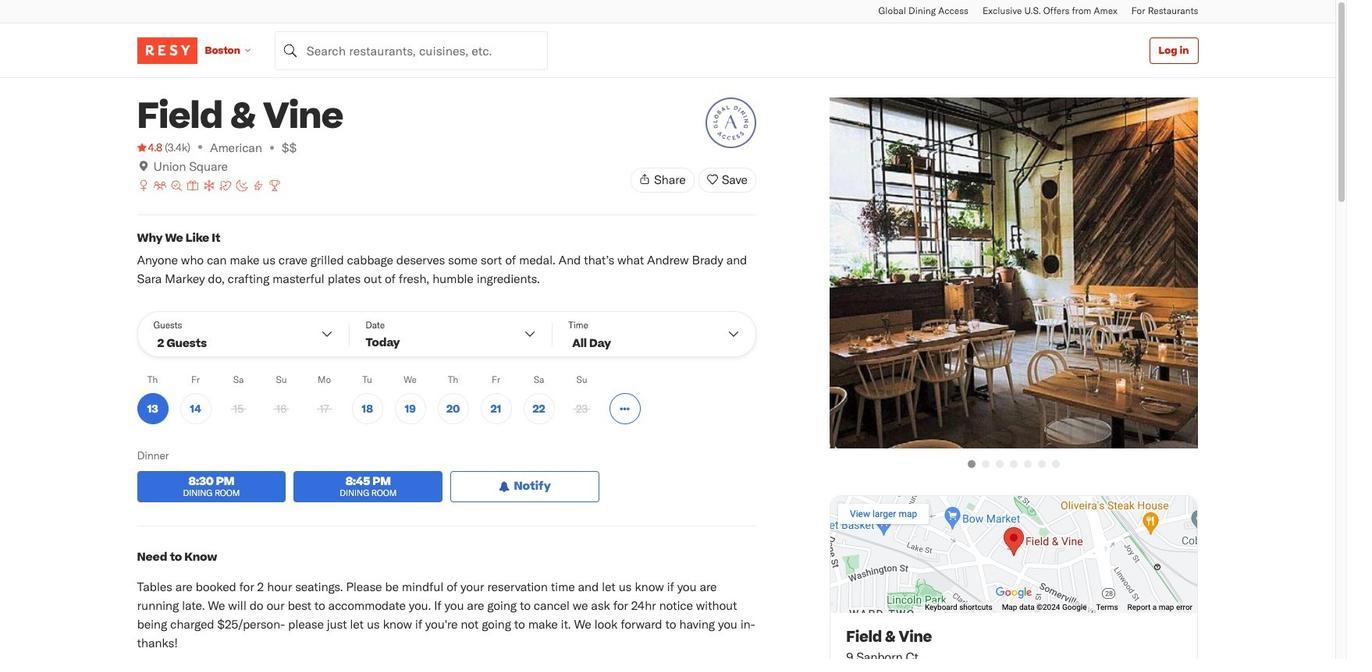 Task type: vqa. For each thing, say whether or not it's contained in the screenshot.
4.6 out of 5 stars icon
no



Task type: describe. For each thing, give the bounding box(es) containing it.
Search restaurants, cuisines, etc. text field
[[275, 31, 548, 70]]



Task type: locate. For each thing, give the bounding box(es) containing it.
None field
[[275, 31, 548, 70]]

4.8 out of 5 stars image
[[137, 140, 162, 155]]



